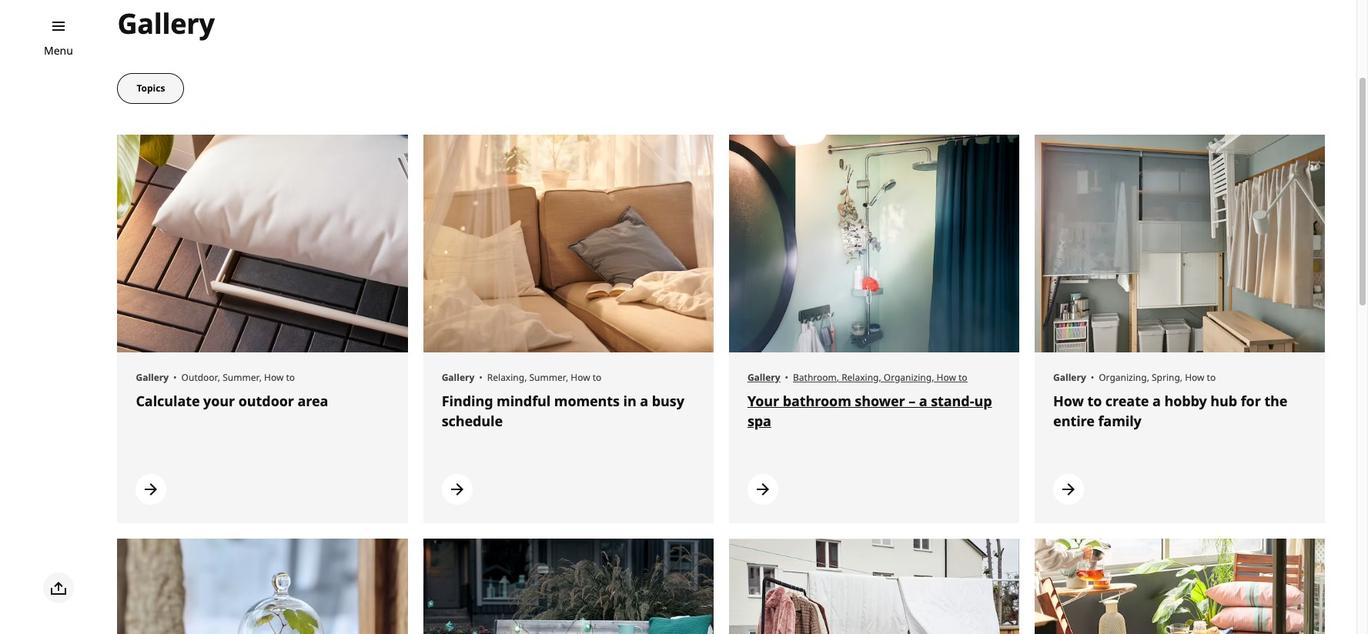 Task type: locate. For each thing, give the bounding box(es) containing it.
outdoor
[[239, 392, 294, 410]]

gallery for how to create a hobby hub for the entire family
[[1054, 371, 1086, 384]]

a right in
[[640, 392, 649, 410]]

how to create a hobby hub for the entire family
[[1054, 392, 1288, 430]]

organizing up the "create"
[[1099, 371, 1147, 384]]

relaxing up mindful
[[487, 371, 525, 384]]

menu button
[[44, 42, 73, 59]]

how up moments on the left
[[571, 371, 590, 384]]

relaxing
[[487, 371, 525, 384], [842, 371, 879, 384]]

busy
[[652, 392, 685, 410]]

organizing up – on the right
[[884, 371, 932, 384]]

0 horizontal spatial a
[[640, 392, 649, 410]]

2 a from the left
[[919, 392, 928, 410]]

0 horizontal spatial summer
[[223, 371, 259, 384]]

gallery up entire
[[1054, 371, 1086, 384]]

1 horizontal spatial a
[[919, 392, 928, 410]]

2 organizing from the left
[[1099, 371, 1147, 384]]

how up entire
[[1054, 392, 1084, 410]]

topics
[[137, 82, 165, 95]]

to up the outdoor on the left bottom
[[286, 371, 295, 384]]

1 horizontal spatial summer
[[529, 371, 566, 384]]

entire
[[1054, 412, 1095, 430]]

a for –
[[919, 392, 928, 410]]

hobby
[[1165, 392, 1207, 410]]

a for in
[[640, 392, 649, 410]]

to up hub
[[1207, 371, 1216, 384]]

finding mindful moments in a busy schedule
[[442, 392, 685, 430]]

a inside your bathroom shower – a stand-up spa
[[919, 392, 928, 410]]

summer up mindful
[[529, 371, 566, 384]]

gallery for finding mindful moments in a busy schedule
[[442, 371, 475, 384]]

your
[[203, 392, 235, 410]]

menu
[[44, 43, 73, 58]]

gallery for calculate your outdoor area
[[136, 371, 169, 384]]

a right – on the right
[[919, 392, 928, 410]]

outdoor
[[181, 371, 218, 384]]

1 relaxing from the left
[[487, 371, 525, 384]]

a inside how to create a hobby hub for the entire family
[[1153, 392, 1161, 410]]

to
[[286, 371, 295, 384], [593, 371, 602, 384], [959, 371, 968, 384], [1207, 371, 1216, 384], [1088, 392, 1102, 410]]

to up entire
[[1088, 392, 1102, 410]]

topics button
[[117, 73, 184, 104]]

stand-
[[931, 392, 975, 410]]

outdoor summer how to
[[181, 371, 295, 384]]

how
[[264, 371, 284, 384], [571, 371, 590, 384], [937, 371, 956, 384], [1185, 371, 1205, 384], [1054, 392, 1084, 410]]

how inside how to create a hobby hub for the entire family
[[1054, 392, 1084, 410]]

2 horizontal spatial a
[[1153, 392, 1161, 410]]

2 summer from the left
[[529, 371, 566, 384]]

summer
[[223, 371, 259, 384], [529, 371, 566, 384]]

1 horizontal spatial organizing
[[1099, 371, 1147, 384]]

the
[[1265, 392, 1288, 410]]

calculate your outdoor area
[[136, 392, 328, 410]]

gallery up your
[[748, 371, 781, 384]]

relaxing up shower
[[842, 371, 879, 384]]

1 horizontal spatial relaxing
[[842, 371, 879, 384]]

bathroom
[[783, 392, 852, 410]]

to inside how to create a hobby hub for the entire family
[[1088, 392, 1102, 410]]

a
[[640, 392, 649, 410], [919, 392, 928, 410], [1153, 392, 1161, 410]]

in
[[623, 392, 637, 410]]

–
[[909, 392, 916, 410]]

how for mindful
[[571, 371, 590, 384]]

gallery
[[117, 5, 215, 42], [136, 371, 169, 384], [442, 371, 475, 384], [748, 371, 781, 384], [1054, 371, 1086, 384]]

a down organizing spring how to
[[1153, 392, 1161, 410]]

a inside finding mindful moments in a busy schedule
[[640, 392, 649, 410]]

gallery up 'finding'
[[442, 371, 475, 384]]

bathroom
[[793, 371, 837, 384]]

how for to
[[1185, 371, 1205, 384]]

mindful
[[497, 392, 551, 410]]

0 horizontal spatial organizing
[[884, 371, 932, 384]]

gallery up calculate
[[136, 371, 169, 384]]

1 summer from the left
[[223, 371, 259, 384]]

how up the outdoor on the left bottom
[[264, 371, 284, 384]]

1 a from the left
[[640, 392, 649, 410]]

how up hobby
[[1185, 371, 1205, 384]]

organizing
[[884, 371, 932, 384], [1099, 371, 1147, 384]]

schedule
[[442, 412, 503, 430]]

to up moments on the left
[[593, 371, 602, 384]]

your
[[748, 392, 779, 410]]

0 horizontal spatial relaxing
[[487, 371, 525, 384]]

3 a from the left
[[1153, 392, 1161, 410]]

summer up calculate your outdoor area
[[223, 371, 259, 384]]

family
[[1099, 412, 1142, 430]]

how for your
[[264, 371, 284, 384]]



Task type: vqa. For each thing, say whether or not it's contained in the screenshot.
Calculate your outdoor area
yes



Task type: describe. For each thing, give the bounding box(es) containing it.
summer for mindful
[[529, 371, 566, 384]]

relaxing summer how to
[[487, 371, 602, 384]]

for
[[1241, 392, 1261, 410]]

gallery for your bathroom shower – a stand-up spa
[[748, 371, 781, 384]]

spa
[[748, 412, 772, 430]]

calculate
[[136, 392, 200, 410]]

organizing spring how to
[[1099, 371, 1216, 384]]

hub
[[1211, 392, 1238, 410]]

bathroom relaxing organizing how to
[[793, 371, 968, 384]]

to for calculate your outdoor area
[[286, 371, 295, 384]]

to up stand-
[[959, 371, 968, 384]]

finding
[[442, 392, 493, 410]]

create
[[1106, 392, 1149, 410]]

area
[[298, 392, 328, 410]]

your bathroom shower – a stand-up spa
[[748, 392, 992, 430]]

2 relaxing from the left
[[842, 371, 879, 384]]

gallery up topics
[[117, 5, 215, 42]]

to for finding mindful moments in a busy schedule
[[593, 371, 602, 384]]

moments
[[554, 392, 620, 410]]

1 organizing from the left
[[884, 371, 932, 384]]

shower
[[855, 392, 905, 410]]

to for how to create a hobby hub for the entire family
[[1207, 371, 1216, 384]]

how up stand-
[[937, 371, 956, 384]]

up
[[975, 392, 992, 410]]

summer for your
[[223, 371, 259, 384]]

spring
[[1152, 371, 1180, 384]]



